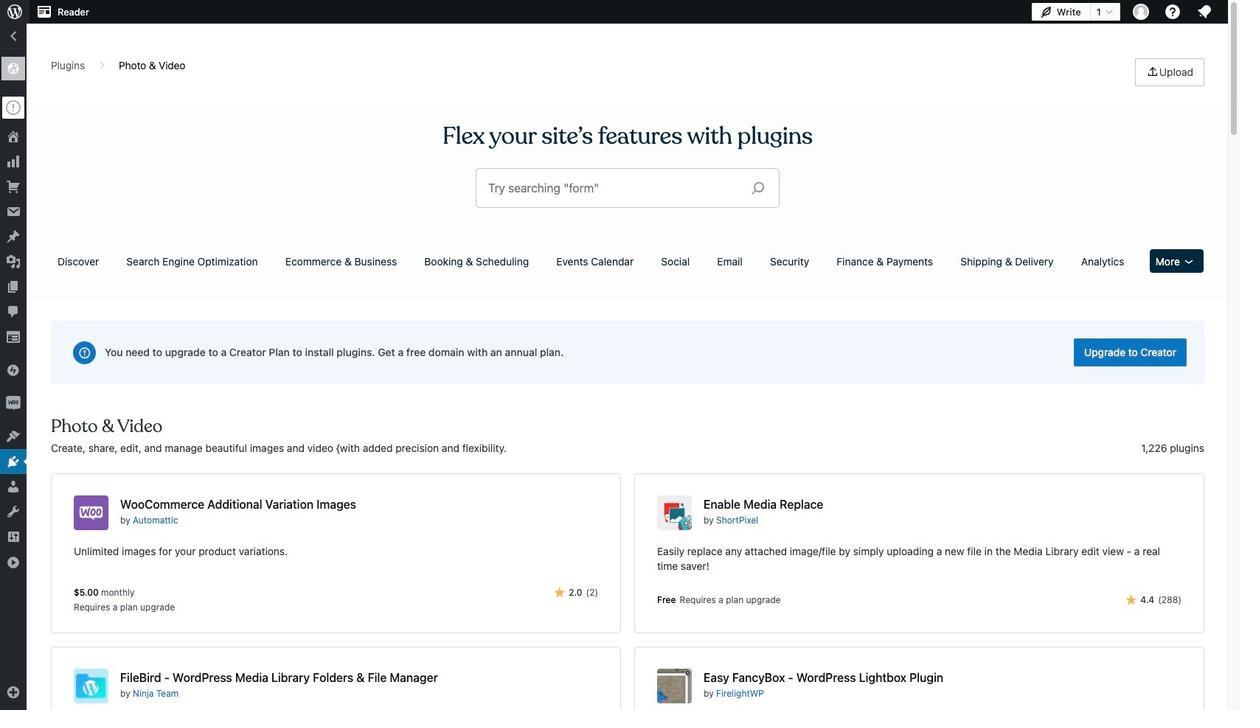 Task type: vqa. For each thing, say whether or not it's contained in the screenshot.
Highest hourly views 0 image
no



Task type: describe. For each thing, give the bounding box(es) containing it.
my profile image
[[1134, 4, 1150, 20]]

manage your sites image
[[6, 3, 24, 21]]

1 img image from the top
[[6, 363, 21, 378]]



Task type: locate. For each thing, give the bounding box(es) containing it.
img image
[[6, 363, 21, 378], [6, 396, 21, 411]]

Search search field
[[489, 169, 740, 207]]

None search field
[[477, 169, 779, 207]]

main content
[[46, 58, 1210, 711]]

open search image
[[740, 178, 777, 199]]

manage your notifications image
[[1196, 3, 1214, 21]]

plugin icon image
[[74, 496, 108, 531], [658, 496, 692, 531], [74, 669, 108, 704], [658, 669, 692, 704]]

help image
[[1165, 3, 1182, 21]]

2 img image from the top
[[6, 396, 21, 411]]

1 vertical spatial img image
[[6, 396, 21, 411]]

0 vertical spatial img image
[[6, 363, 21, 378]]



